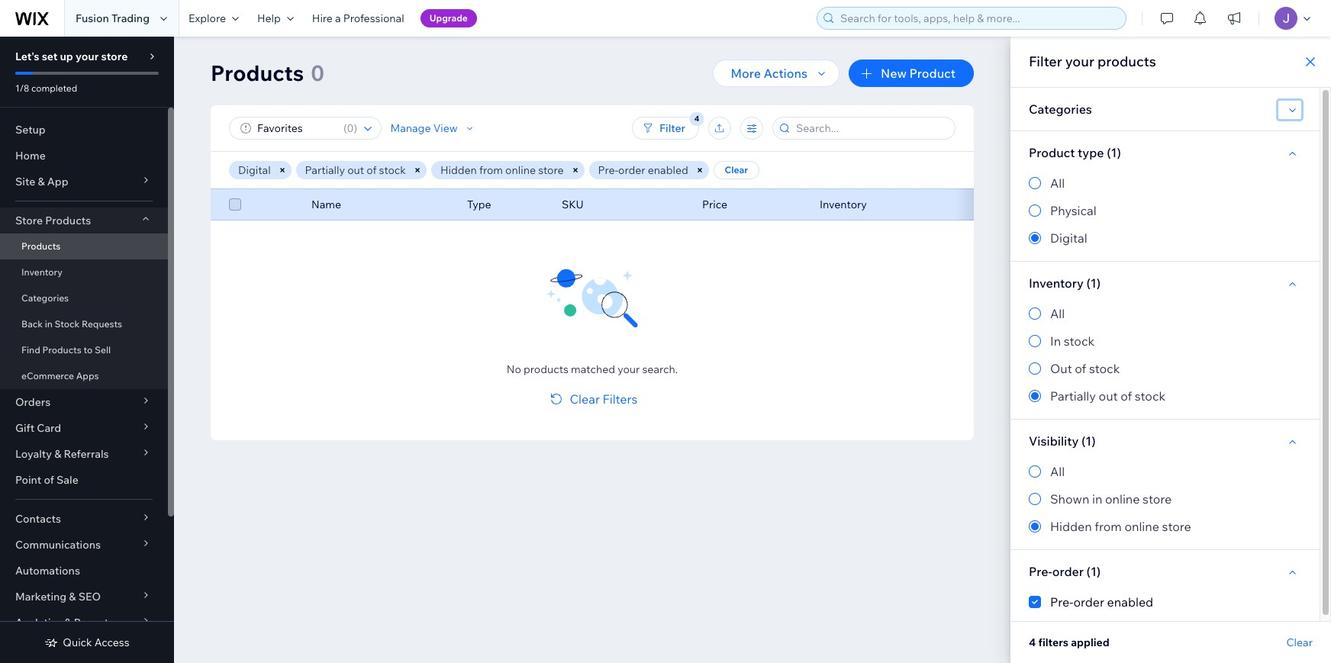 Task type: describe. For each thing, give the bounding box(es) containing it.
order inside checkbox
[[1074, 595, 1105, 610]]

out
[[1050, 361, 1072, 376]]

stock
[[55, 318, 80, 330]]

no products matched your search.
[[507, 363, 678, 376]]

enabled inside pre-order enabled checkbox
[[1107, 595, 1154, 610]]

products link
[[0, 234, 168, 260]]

price
[[702, 198, 728, 211]]

pre-order enabled inside checkbox
[[1050, 595, 1154, 610]]

out of stock
[[1050, 361, 1120, 376]]

home
[[15, 149, 46, 163]]

0 horizontal spatial digital
[[238, 163, 271, 177]]

site
[[15, 175, 35, 189]]

(
[[343, 121, 347, 135]]

product type (1)
[[1029, 145, 1121, 160]]

to
[[84, 344, 93, 356]]

in stock
[[1050, 334, 1095, 349]]

card
[[37, 421, 61, 435]]

your for store
[[76, 50, 99, 63]]

help
[[257, 11, 281, 25]]

0 vertical spatial online
[[505, 163, 536, 177]]

& for analytics
[[64, 616, 71, 630]]

hire
[[312, 11, 333, 25]]

1 horizontal spatial partially
[[1050, 389, 1096, 404]]

sale
[[57, 473, 78, 487]]

trading
[[111, 11, 150, 25]]

automations link
[[0, 558, 168, 584]]

1 horizontal spatial products
[[1098, 53, 1156, 70]]

explore
[[189, 11, 226, 25]]

products down store
[[21, 240, 61, 252]]

0 vertical spatial pre-
[[598, 163, 618, 177]]

filter button
[[632, 117, 699, 140]]

gift card button
[[0, 415, 168, 441]]

0 horizontal spatial out
[[347, 163, 364, 177]]

0 for ( 0 )
[[347, 121, 354, 135]]

access
[[95, 636, 130, 650]]

store
[[15, 214, 43, 227]]

contacts button
[[0, 506, 168, 532]]

0 horizontal spatial enabled
[[648, 163, 688, 177]]

help button
[[248, 0, 303, 37]]

clear filters button
[[547, 390, 638, 408]]

shown in online store
[[1050, 492, 1172, 507]]

new product
[[881, 66, 956, 81]]

1 horizontal spatial inventory
[[820, 198, 867, 211]]

1 horizontal spatial categories
[[1029, 102, 1092, 117]]

point of sale
[[15, 473, 78, 487]]

Search... field
[[792, 118, 950, 139]]

analytics
[[15, 616, 62, 630]]

requests
[[82, 318, 122, 330]]

gift card
[[15, 421, 61, 435]]

0 vertical spatial pre-order enabled
[[598, 163, 688, 177]]

2 horizontal spatial your
[[1065, 53, 1095, 70]]

point
[[15, 473, 41, 487]]

a
[[335, 11, 341, 25]]

in
[[1050, 334, 1061, 349]]

categories link
[[0, 285, 168, 311]]

products down help
[[211, 60, 304, 86]]

set
[[42, 50, 58, 63]]

inventory link
[[0, 260, 168, 285]]

clear for clear button to the bottom
[[1287, 636, 1313, 650]]

pre-order (1)
[[1029, 564, 1101, 579]]

more
[[731, 66, 761, 81]]

physical
[[1050, 203, 1097, 218]]

& for loyalty
[[54, 447, 61, 461]]

manage view
[[391, 121, 458, 135]]

4
[[1029, 636, 1036, 650]]

0 vertical spatial partially
[[305, 163, 345, 177]]

product inside popup button
[[910, 66, 956, 81]]

1 vertical spatial products
[[524, 363, 569, 376]]

manage view button
[[391, 121, 476, 135]]

analytics & reports button
[[0, 610, 168, 636]]

reports
[[74, 616, 114, 630]]

site & app
[[15, 175, 68, 189]]

ecommerce apps
[[21, 370, 99, 382]]

quick access
[[63, 636, 130, 650]]

digital inside option group
[[1050, 231, 1088, 246]]

filter for filter
[[660, 121, 685, 135]]

manage
[[391, 121, 431, 135]]

1 vertical spatial order
[[1052, 564, 1084, 579]]

more actions button
[[713, 60, 840, 87]]

new product button
[[849, 60, 974, 87]]

setup link
[[0, 117, 168, 143]]

1/8
[[15, 82, 29, 94]]

marketing & seo
[[15, 590, 101, 604]]

actions
[[764, 66, 808, 81]]

marketing
[[15, 590, 67, 604]]

sku
[[562, 198, 584, 211]]

0 horizontal spatial from
[[479, 163, 503, 177]]

filter your products
[[1029, 53, 1156, 70]]

1 vertical spatial online
[[1105, 492, 1140, 507]]

matched
[[571, 363, 615, 376]]

hire a professional link
[[303, 0, 413, 37]]

communications button
[[0, 532, 168, 558]]

referrals
[[64, 447, 109, 461]]

in for stock
[[45, 318, 53, 330]]

option group for visibility (1)
[[1029, 463, 1302, 536]]

visibility
[[1029, 434, 1079, 449]]

in for online
[[1092, 492, 1103, 507]]

0 for products 0
[[311, 60, 324, 86]]

gift
[[15, 421, 34, 435]]

back
[[21, 318, 43, 330]]

setup
[[15, 123, 46, 137]]

products up ecommerce apps
[[42, 344, 82, 356]]

1 horizontal spatial from
[[1095, 519, 1122, 534]]

)
[[354, 121, 357, 135]]

back in stock requests
[[21, 318, 122, 330]]



Task type: locate. For each thing, give the bounding box(es) containing it.
from up type
[[479, 163, 503, 177]]

clear filters
[[570, 392, 638, 407]]

no
[[507, 363, 521, 376]]

hidden
[[440, 163, 477, 177], [1050, 519, 1092, 534]]

point of sale link
[[0, 467, 168, 493]]

store products button
[[0, 208, 168, 234]]

0 horizontal spatial inventory
[[21, 266, 63, 278]]

2 vertical spatial order
[[1074, 595, 1105, 610]]

partially up name
[[305, 163, 345, 177]]

store products
[[15, 214, 91, 227]]

0 horizontal spatial products
[[524, 363, 569, 376]]

0 vertical spatial order
[[618, 163, 646, 177]]

product right new
[[910, 66, 956, 81]]

(1) up the applied
[[1087, 564, 1101, 579]]

apps
[[76, 370, 99, 382]]

0 vertical spatial partially out of stock
[[305, 163, 406, 177]]

store inside sidebar element
[[101, 50, 128, 63]]

1 vertical spatial in
[[1092, 492, 1103, 507]]

2 vertical spatial clear
[[1287, 636, 1313, 650]]

categories up back on the left top of page
[[21, 292, 69, 304]]

0 vertical spatial filter
[[1029, 53, 1062, 70]]

out down )
[[347, 163, 364, 177]]

your
[[76, 50, 99, 63], [1065, 53, 1095, 70], [618, 363, 640, 376]]

hidden from online store down shown in online store
[[1050, 519, 1191, 534]]

1 horizontal spatial digital
[[1050, 231, 1088, 246]]

1 vertical spatial all
[[1050, 306, 1065, 321]]

orders button
[[0, 389, 168, 415]]

1 vertical spatial clear
[[570, 392, 600, 407]]

view
[[434, 121, 458, 135]]

& inside site & app popup button
[[38, 175, 45, 189]]

1 vertical spatial out
[[1099, 389, 1118, 404]]

in inside sidebar element
[[45, 318, 53, 330]]

1 vertical spatial digital
[[1050, 231, 1088, 246]]

partially
[[305, 163, 345, 177], [1050, 389, 1096, 404]]

hidden up type
[[440, 163, 477, 177]]

enabled down filter button
[[648, 163, 688, 177]]

1 vertical spatial enabled
[[1107, 595, 1154, 610]]

hidden from online store up type
[[440, 163, 564, 177]]

marketing & seo button
[[0, 584, 168, 610]]

0 horizontal spatial pre-order enabled
[[598, 163, 688, 177]]

in
[[45, 318, 53, 330], [1092, 492, 1103, 507]]

0 vertical spatial 0
[[311, 60, 324, 86]]

0 vertical spatial clear button
[[714, 161, 759, 179]]

0 horizontal spatial hidden from online store
[[440, 163, 564, 177]]

0 vertical spatial hidden from online store
[[440, 163, 564, 177]]

1 horizontal spatial 0
[[347, 121, 354, 135]]

categories up product type (1) on the top right of page
[[1029, 102, 1092, 117]]

order up 4 filters applied
[[1052, 564, 1084, 579]]

1 horizontal spatial hidden from online store
[[1050, 519, 1191, 534]]

in right back on the left top of page
[[45, 318, 53, 330]]

0 vertical spatial option group
[[1029, 174, 1302, 247]]

1 horizontal spatial hidden
[[1050, 519, 1092, 534]]

communications
[[15, 538, 101, 552]]

clear inside clear button
[[725, 164, 748, 176]]

(1) up in stock
[[1087, 276, 1101, 291]]

your for search.
[[618, 363, 640, 376]]

ecommerce apps link
[[0, 363, 168, 389]]

None checkbox
[[229, 195, 241, 214]]

products
[[1098, 53, 1156, 70], [524, 363, 569, 376]]

enabled up the applied
[[1107, 595, 1154, 610]]

order down filter button
[[618, 163, 646, 177]]

1 vertical spatial categories
[[21, 292, 69, 304]]

out down out of stock
[[1099, 389, 1118, 404]]

1 horizontal spatial your
[[618, 363, 640, 376]]

upgrade
[[429, 12, 468, 24]]

all up in
[[1050, 306, 1065, 321]]

all up physical
[[1050, 176, 1065, 191]]

0 vertical spatial out
[[347, 163, 364, 177]]

loyalty
[[15, 447, 52, 461]]

of inside point of sale link
[[44, 473, 54, 487]]

filter inside filter button
[[660, 121, 685, 135]]

sell
[[95, 344, 111, 356]]

applied
[[1071, 636, 1110, 650]]

hidden from online store
[[440, 163, 564, 177], [1050, 519, 1191, 534]]

orders
[[15, 395, 51, 409]]

2 all from the top
[[1050, 306, 1065, 321]]

0 right unsaved view field
[[347, 121, 354, 135]]

from down shown in online store
[[1095, 519, 1122, 534]]

filters
[[1038, 636, 1069, 650]]

1 horizontal spatial product
[[1029, 145, 1075, 160]]

option group for inventory (1)
[[1029, 305, 1302, 405]]

filter for filter your products
[[1029, 53, 1062, 70]]

option group
[[1029, 174, 1302, 247], [1029, 305, 1302, 405], [1029, 463, 1302, 536]]

& right loyalty
[[54, 447, 61, 461]]

3 option group from the top
[[1029, 463, 1302, 536]]

4 filters applied
[[1029, 636, 1110, 650]]

1 vertical spatial 0
[[347, 121, 354, 135]]

inventory
[[820, 198, 867, 211], [21, 266, 63, 278], [1029, 276, 1084, 291]]

1 horizontal spatial partially out of stock
[[1050, 389, 1166, 404]]

Unsaved view field
[[253, 118, 339, 139]]

1 vertical spatial filter
[[660, 121, 685, 135]]

product left "type"
[[1029, 145, 1075, 160]]

1 vertical spatial hidden
[[1050, 519, 1092, 534]]

categories inside sidebar element
[[21, 292, 69, 304]]

0 horizontal spatial partially
[[305, 163, 345, 177]]

0
[[311, 60, 324, 86], [347, 121, 354, 135]]

1/8 completed
[[15, 82, 77, 94]]

(1) right the visibility
[[1082, 434, 1096, 449]]

2 option group from the top
[[1029, 305, 1302, 405]]

1 vertical spatial pre-order enabled
[[1050, 595, 1154, 610]]

& left seo
[[69, 590, 76, 604]]

products 0
[[211, 60, 324, 86]]

fusion
[[76, 11, 109, 25]]

in inside option group
[[1092, 492, 1103, 507]]

2 vertical spatial online
[[1125, 519, 1160, 534]]

pre-order enabled up the applied
[[1050, 595, 1154, 610]]

app
[[47, 175, 68, 189]]

1 vertical spatial partially out of stock
[[1050, 389, 1166, 404]]

0 vertical spatial categories
[[1029, 102, 1092, 117]]

0 horizontal spatial product
[[910, 66, 956, 81]]

pre- inside checkbox
[[1050, 595, 1074, 610]]

1 horizontal spatial filter
[[1029, 53, 1062, 70]]

1 horizontal spatial clear button
[[1287, 636, 1313, 650]]

order
[[618, 163, 646, 177], [1052, 564, 1084, 579], [1074, 595, 1105, 610]]

name
[[311, 198, 341, 211]]

( 0 )
[[343, 121, 357, 135]]

partially out of stock down )
[[305, 163, 406, 177]]

2 vertical spatial pre-
[[1050, 595, 1074, 610]]

0 horizontal spatial categories
[[21, 292, 69, 304]]

fusion trading
[[76, 11, 150, 25]]

& up quick
[[64, 616, 71, 630]]

products up products link at the top
[[45, 214, 91, 227]]

contacts
[[15, 512, 61, 526]]

1 vertical spatial pre-
[[1029, 564, 1052, 579]]

visibility (1)
[[1029, 434, 1096, 449]]

out inside option group
[[1099, 389, 1118, 404]]

products
[[211, 60, 304, 86], [45, 214, 91, 227], [21, 240, 61, 252], [42, 344, 82, 356]]

clear for leftmost clear button
[[725, 164, 748, 176]]

& inside loyalty & referrals "dropdown button"
[[54, 447, 61, 461]]

0 vertical spatial digital
[[238, 163, 271, 177]]

sidebar element
[[0, 37, 174, 663]]

Pre-order enabled checkbox
[[1029, 593, 1302, 611]]

0 vertical spatial all
[[1050, 176, 1065, 191]]

3 all from the top
[[1050, 464, 1065, 479]]

1 horizontal spatial pre-order enabled
[[1050, 595, 1154, 610]]

partially down out
[[1050, 389, 1096, 404]]

Search for tools, apps, help & more... field
[[836, 8, 1121, 29]]

1 all from the top
[[1050, 176, 1065, 191]]

digital down unsaved view field
[[238, 163, 271, 177]]

1 horizontal spatial clear
[[725, 164, 748, 176]]

clear
[[725, 164, 748, 176], [570, 392, 600, 407], [1287, 636, 1313, 650]]

hidden down shown
[[1050, 519, 1092, 534]]

& for marketing
[[69, 590, 76, 604]]

1 vertical spatial option group
[[1029, 305, 1302, 405]]

0 horizontal spatial clear button
[[714, 161, 759, 179]]

0 horizontal spatial filter
[[660, 121, 685, 135]]

all for shown in online store
[[1050, 464, 1065, 479]]

online
[[505, 163, 536, 177], [1105, 492, 1140, 507], [1125, 519, 1160, 534]]

0 vertical spatial hidden
[[440, 163, 477, 177]]

ecommerce
[[21, 370, 74, 382]]

0 vertical spatial in
[[45, 318, 53, 330]]

0 horizontal spatial 0
[[311, 60, 324, 86]]

your inside sidebar element
[[76, 50, 99, 63]]

2 horizontal spatial clear
[[1287, 636, 1313, 650]]

filter
[[1029, 53, 1062, 70], [660, 121, 685, 135]]

more actions
[[731, 66, 808, 81]]

shown
[[1050, 492, 1090, 507]]

& for site
[[38, 175, 45, 189]]

1 horizontal spatial enabled
[[1107, 595, 1154, 610]]

loyalty & referrals
[[15, 447, 109, 461]]

type
[[467, 198, 491, 211]]

pre-order enabled down filter button
[[598, 163, 688, 177]]

clear inside clear filters button
[[570, 392, 600, 407]]

find
[[21, 344, 40, 356]]

option group for product type (1)
[[1029, 174, 1302, 247]]

2 vertical spatial all
[[1050, 464, 1065, 479]]

0 horizontal spatial partially out of stock
[[305, 163, 406, 177]]

back in stock requests link
[[0, 311, 168, 337]]

0 horizontal spatial hidden
[[440, 163, 477, 177]]

completed
[[31, 82, 77, 94]]

inventory inside sidebar element
[[21, 266, 63, 278]]

type
[[1078, 145, 1104, 160]]

0 horizontal spatial clear
[[570, 392, 600, 407]]

1 horizontal spatial out
[[1099, 389, 1118, 404]]

& inside marketing & seo popup button
[[69, 590, 76, 604]]

all for in stock
[[1050, 306, 1065, 321]]

in right shown
[[1092, 492, 1103, 507]]

find products to sell link
[[0, 337, 168, 363]]

0 horizontal spatial your
[[76, 50, 99, 63]]

1 vertical spatial hidden from online store
[[1050, 519, 1191, 534]]

stock
[[379, 163, 406, 177], [1064, 334, 1095, 349], [1089, 361, 1120, 376], [1135, 389, 1166, 404]]

2 horizontal spatial inventory
[[1029, 276, 1084, 291]]

& inside analytics & reports 'dropdown button'
[[64, 616, 71, 630]]

1 vertical spatial partially
[[1050, 389, 1096, 404]]

0 vertical spatial enabled
[[648, 163, 688, 177]]

0 vertical spatial clear
[[725, 164, 748, 176]]

1 option group from the top
[[1029, 174, 1302, 247]]

up
[[60, 50, 73, 63]]

order down pre-order (1)
[[1074, 595, 1105, 610]]

2 vertical spatial option group
[[1029, 463, 1302, 536]]

analytics & reports
[[15, 616, 114, 630]]

quick access button
[[45, 636, 130, 650]]

1 vertical spatial from
[[1095, 519, 1122, 534]]

(1) right "type"
[[1107, 145, 1121, 160]]

loyalty & referrals button
[[0, 441, 168, 467]]

inventory (1)
[[1029, 276, 1101, 291]]

digital down physical
[[1050, 231, 1088, 246]]

products inside dropdown button
[[45, 214, 91, 227]]

1 vertical spatial clear button
[[1287, 636, 1313, 650]]

seo
[[78, 590, 101, 604]]

0 vertical spatial product
[[910, 66, 956, 81]]

all up shown
[[1050, 464, 1065, 479]]

hire a professional
[[312, 11, 404, 25]]

categories
[[1029, 102, 1092, 117], [21, 292, 69, 304]]

0 horizontal spatial in
[[45, 318, 53, 330]]

all for physical
[[1050, 176, 1065, 191]]

partially out of stock down out of stock
[[1050, 389, 1166, 404]]

home link
[[0, 143, 168, 169]]

new
[[881, 66, 907, 81]]

all
[[1050, 176, 1065, 191], [1050, 306, 1065, 321], [1050, 464, 1065, 479]]

0 vertical spatial from
[[479, 163, 503, 177]]

& right site
[[38, 175, 45, 189]]

1 horizontal spatial in
[[1092, 492, 1103, 507]]

0 down hire
[[311, 60, 324, 86]]

1 vertical spatial product
[[1029, 145, 1075, 160]]

upgrade button
[[420, 9, 477, 27]]

0 vertical spatial products
[[1098, 53, 1156, 70]]



Task type: vqa. For each thing, say whether or not it's contained in the screenshot.
as inside the 'Rename This is a preset view. To name this view, save as a new view.'
no



